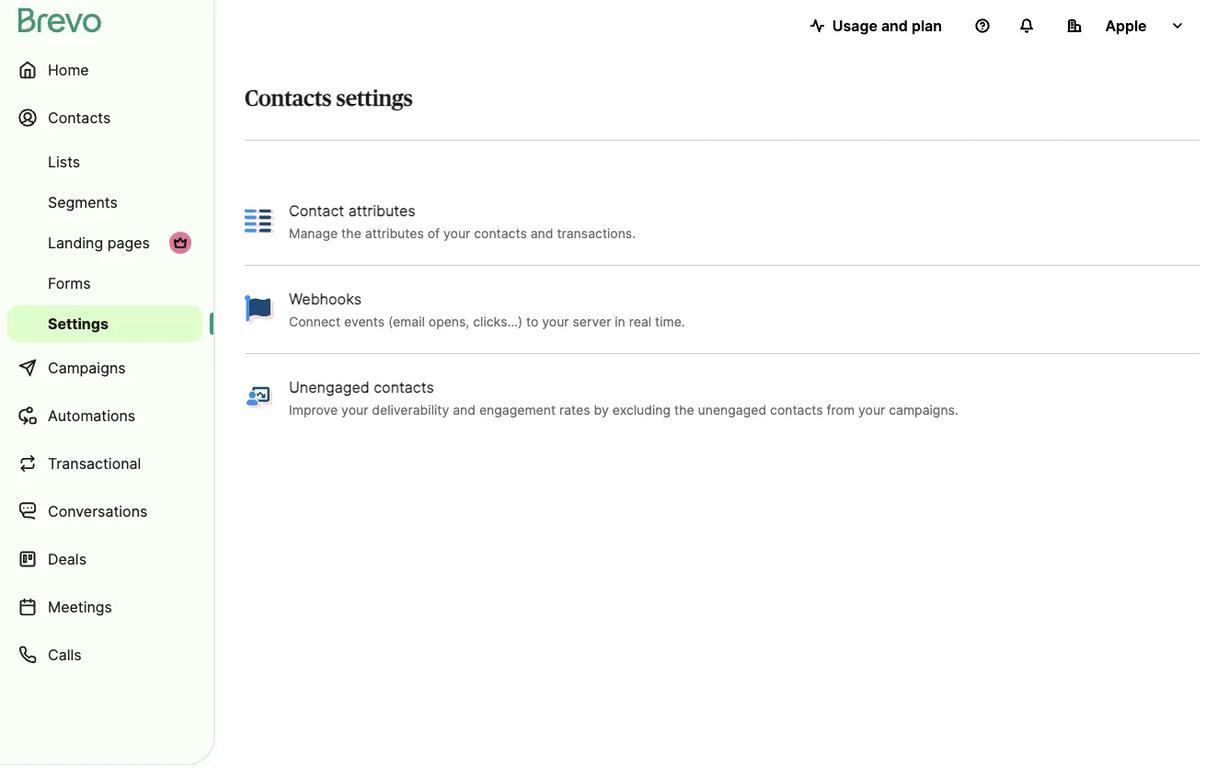 Task type: locate. For each thing, give the bounding box(es) containing it.
manage
[[289, 225, 338, 241]]

0 horizontal spatial the
[[342, 225, 362, 241]]

your right of
[[444, 225, 471, 241]]

by
[[594, 402, 609, 418]]

deals
[[48, 550, 87, 568]]

excluding
[[613, 402, 671, 418]]

contacts up lists
[[48, 109, 111, 127]]

contacts inside contacts link
[[48, 109, 111, 127]]

your
[[444, 225, 471, 241], [542, 314, 569, 329], [342, 402, 369, 418], [859, 402, 886, 418]]

rates
[[560, 402, 591, 418]]

2 vertical spatial contacts
[[770, 402, 823, 418]]

1 vertical spatial and
[[531, 225, 554, 241]]

0 vertical spatial and
[[882, 17, 908, 35]]

time.
[[655, 314, 685, 329]]

attributes left of
[[365, 225, 424, 241]]

and
[[882, 17, 908, 35], [531, 225, 554, 241], [453, 402, 476, 418]]

contacts left the settings
[[245, 88, 332, 110]]

attributes
[[349, 201, 416, 219], [365, 225, 424, 241]]

2 horizontal spatial and
[[882, 17, 908, 35]]

0 vertical spatial contacts
[[474, 225, 527, 241]]

1 vertical spatial the
[[675, 402, 695, 418]]

automations
[[48, 407, 135, 425]]

contacts
[[245, 88, 332, 110], [48, 109, 111, 127]]

and left plan at top right
[[882, 17, 908, 35]]

the inside contact attributes manage the attributes of your contacts and transactions.
[[342, 225, 362, 241]]

of
[[428, 225, 440, 241]]

1 horizontal spatial contacts
[[245, 88, 332, 110]]

contacts up deliverability
[[374, 378, 434, 396]]

1 vertical spatial contacts
[[374, 378, 434, 396]]

contacts right of
[[474, 225, 527, 241]]

webhooks
[[289, 290, 362, 308]]

and left engagement
[[453, 402, 476, 418]]

0 horizontal spatial contacts
[[48, 109, 111, 127]]

contacts left from
[[770, 402, 823, 418]]

in
[[615, 314, 626, 329]]

2 vertical spatial and
[[453, 402, 476, 418]]

unengaged
[[289, 378, 370, 396]]

0 horizontal spatial and
[[453, 402, 476, 418]]

contacts link
[[7, 96, 202, 140]]

usage
[[833, 17, 878, 35]]

from
[[827, 402, 855, 418]]

and inside the usage and plan button
[[882, 17, 908, 35]]

the right excluding
[[675, 402, 695, 418]]

lists
[[48, 153, 80, 171]]

the right manage
[[342, 225, 362, 241]]

plan
[[912, 17, 943, 35]]

2 horizontal spatial contacts
[[770, 402, 823, 418]]

to
[[526, 314, 539, 329]]

contacts inside contact attributes manage the attributes of your contacts and transactions.
[[474, 225, 527, 241]]

1 horizontal spatial the
[[675, 402, 695, 418]]

the inside unengaged contacts improve your deliverability and engagement rates by excluding the unengaged contacts from your campaigns.
[[675, 402, 695, 418]]

unengaged contacts improve your deliverability and engagement rates by excluding the unengaged contacts from your campaigns.
[[289, 378, 959, 418]]

campaigns.
[[889, 402, 959, 418]]

left___rvooi image
[[173, 236, 188, 250]]

apple
[[1106, 17, 1147, 35]]

contact
[[289, 201, 344, 219]]

home
[[48, 61, 89, 79]]

attributes right contact
[[349, 201, 416, 219]]

the
[[342, 225, 362, 241], [675, 402, 695, 418]]

1 horizontal spatial contacts
[[474, 225, 527, 241]]

1 horizontal spatial and
[[531, 225, 554, 241]]

campaigns link
[[7, 346, 202, 390]]

and inside contact attributes manage the attributes of your contacts and transactions.
[[531, 225, 554, 241]]

0 vertical spatial the
[[342, 225, 362, 241]]

calls
[[48, 646, 82, 664]]

landing pages link
[[7, 225, 202, 261]]

forms
[[48, 274, 91, 292]]

(email
[[388, 314, 425, 329]]

clicks…)
[[473, 314, 523, 329]]

settings link
[[7, 306, 202, 342]]

your right "to"
[[542, 314, 569, 329]]

server
[[573, 314, 611, 329]]

contacts
[[474, 225, 527, 241], [374, 378, 434, 396], [770, 402, 823, 418]]

deliverability
[[372, 402, 449, 418]]

and left transactions. at the top of the page
[[531, 225, 554, 241]]



Task type: describe. For each thing, give the bounding box(es) containing it.
your inside contact attributes manage the attributes of your contacts and transactions.
[[444, 225, 471, 241]]

your right from
[[859, 402, 886, 418]]

transactions.
[[557, 225, 636, 241]]

pages
[[107, 234, 150, 252]]

usage and plan button
[[796, 7, 957, 44]]

settings
[[336, 88, 413, 110]]

automations link
[[7, 394, 202, 438]]

home link
[[7, 48, 202, 92]]

lists link
[[7, 144, 202, 180]]

opens,
[[429, 314, 470, 329]]

meetings
[[48, 598, 112, 616]]

0 vertical spatial attributes
[[349, 201, 416, 219]]

usage and plan
[[833, 17, 943, 35]]

conversations link
[[7, 490, 202, 534]]

your down unengaged
[[342, 402, 369, 418]]

meetings link
[[7, 585, 202, 630]]

contacts for contacts settings
[[245, 88, 332, 110]]

campaigns
[[48, 359, 126, 377]]

1 vertical spatial attributes
[[365, 225, 424, 241]]

and inside unengaged contacts improve your deliverability and engagement rates by excluding the unengaged contacts from your campaigns.
[[453, 402, 476, 418]]

segments
[[48, 193, 118, 211]]

0 horizontal spatial contacts
[[374, 378, 434, 396]]

landing
[[48, 234, 103, 252]]

your inside webhooks connect events (email opens, clicks…) to your server in real time.
[[542, 314, 569, 329]]

webhooks connect events (email opens, clicks…) to your server in real time.
[[289, 290, 685, 329]]

real
[[629, 314, 652, 329]]

forms link
[[7, 265, 202, 302]]

contacts settings
[[245, 88, 413, 110]]

settings
[[48, 315, 109, 333]]

engagement
[[479, 402, 556, 418]]

transactional
[[48, 455, 141, 473]]

contact attributes manage the attributes of your contacts and transactions.
[[289, 201, 636, 241]]

unengaged
[[698, 402, 767, 418]]

improve
[[289, 402, 338, 418]]

contacts for contacts
[[48, 109, 111, 127]]

conversations
[[48, 503, 148, 521]]

calls link
[[7, 633, 202, 677]]

connect
[[289, 314, 341, 329]]

apple button
[[1053, 7, 1200, 44]]

landing pages
[[48, 234, 150, 252]]

deals link
[[7, 538, 202, 582]]

events
[[344, 314, 385, 329]]

segments link
[[7, 184, 202, 221]]

transactional link
[[7, 442, 202, 486]]



Task type: vqa. For each thing, say whether or not it's contained in the screenshot.


